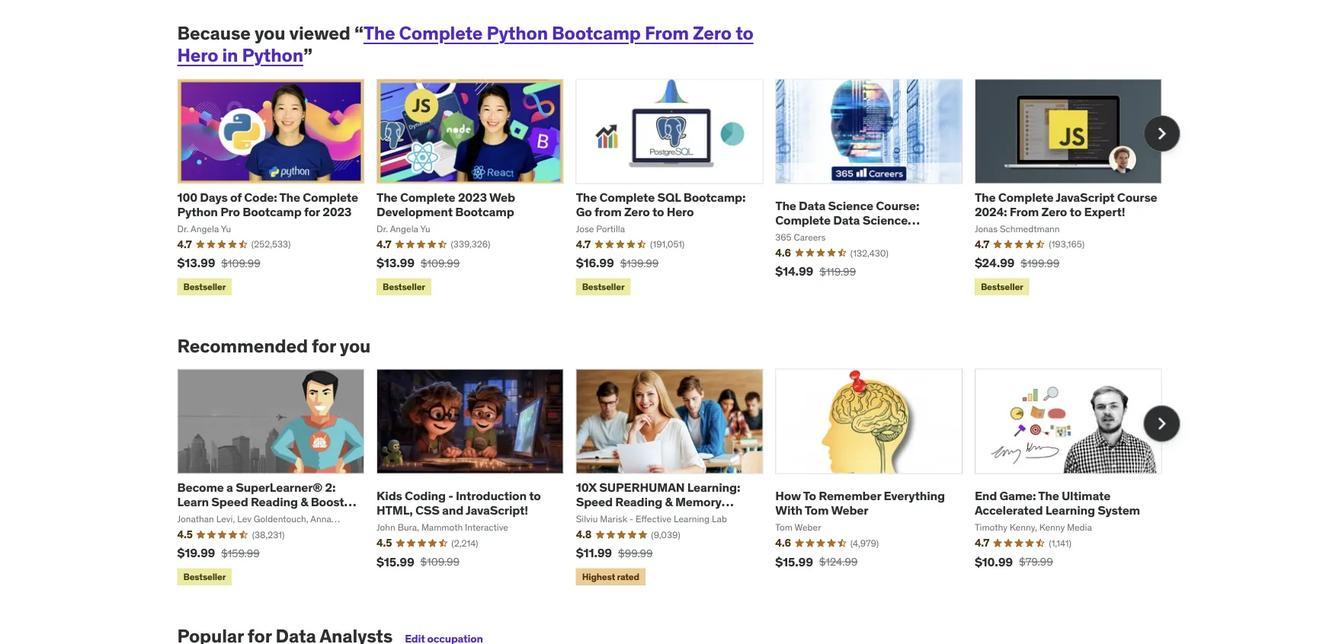 Task type: describe. For each thing, give the bounding box(es) containing it.
2 horizontal spatial python
[[487, 22, 548, 45]]

ultimate
[[1062, 488, 1110, 504]]

days
[[200, 189, 228, 205]]

speed inside become a superlearner® 2: learn speed reading & boost memory
[[211, 495, 248, 510]]

10x superhuman learning: speed reading & memory booster
[[576, 480, 740, 525]]

the complete 2023 web development bootcamp
[[377, 189, 515, 220]]

web
[[489, 189, 515, 205]]

to inside the complete javascript course 2024: from zero to expert!
[[1070, 204, 1082, 220]]

zero inside the complete python bootcamp from zero to hero in python
[[693, 22, 732, 45]]

course
[[1117, 189, 1157, 205]]

& inside become a superlearner® 2: learn speed reading & boost memory
[[300, 495, 308, 510]]

the data science course: complete data science bootcamp 2023 link
[[775, 198, 920, 243]]

go
[[576, 204, 592, 220]]

end
[[975, 488, 997, 504]]

bootcamp inside the complete python bootcamp from zero to hero in python
[[552, 22, 641, 45]]

everything
[[884, 488, 945, 504]]

for inside 100 days of code: the complete python pro bootcamp for 2023
[[304, 204, 320, 220]]

expert!
[[1084, 204, 1125, 220]]

next image for because you viewed "
[[1150, 121, 1174, 146]]

2:
[[325, 480, 336, 496]]

the for the data science course: complete data science bootcamp 2023
[[775, 198, 796, 213]]

python inside 100 days of code: the complete python pro bootcamp for 2023
[[177, 204, 218, 220]]

sql
[[657, 189, 681, 205]]

the complete javascript course 2024: from zero to expert! link
[[975, 189, 1157, 220]]

javascript!
[[466, 503, 528, 519]]

bootcamp inside 100 days of code: the complete python pro bootcamp for 2023
[[243, 204, 301, 220]]

code:
[[244, 189, 277, 205]]

system
[[1098, 503, 1140, 519]]

course:
[[876, 198, 919, 213]]

to inside 'the complete sql bootcamp: go from zero to hero'
[[652, 204, 664, 220]]

coding
[[405, 488, 446, 504]]

kids
[[377, 488, 402, 504]]

boost
[[311, 495, 344, 510]]

recommended for you
[[177, 334, 371, 357]]

from
[[594, 204, 622, 220]]

to inside kids coding - introduction to html, css and javascript!
[[529, 488, 541, 504]]

the complete sql bootcamp: go from zero to hero link
[[576, 189, 746, 220]]

bootcamp:
[[683, 189, 746, 205]]

the complete python bootcamp from zero to hero in python link
[[177, 22, 753, 67]]

viewed
[[289, 22, 350, 45]]

1 horizontal spatial python
[[242, 44, 303, 67]]

with
[[775, 503, 802, 519]]

how to remember everything with tom weber link
[[775, 488, 945, 519]]

"
[[303, 44, 312, 67]]

hero inside the complete python bootcamp from zero to hero in python
[[177, 44, 218, 67]]

from inside the complete python bootcamp from zero to hero in python
[[645, 22, 689, 45]]

next image for recommended for you
[[1150, 412, 1174, 436]]

pro
[[220, 204, 240, 220]]

in
[[222, 44, 238, 67]]

memory inside the 10x superhuman learning: speed reading & memory booster
[[675, 495, 721, 510]]

javascript
[[1056, 189, 1115, 205]]

reading inside become a superlearner® 2: learn speed reading & boost memory
[[251, 495, 298, 510]]

1 vertical spatial for
[[312, 334, 336, 357]]

the for the complete sql bootcamp: go from zero to hero
[[576, 189, 597, 205]]

reading inside the 10x superhuman learning: speed reading & memory booster
[[615, 495, 662, 510]]

hero inside 'the complete sql bootcamp: go from zero to hero'
[[667, 204, 694, 220]]

superhuman
[[599, 480, 685, 496]]

learning
[[1045, 503, 1095, 519]]

10x superhuman learning: speed reading & memory booster link
[[576, 480, 740, 525]]

development
[[377, 204, 453, 220]]

become
[[177, 480, 224, 496]]

-
[[448, 488, 453, 504]]

the complete javascript course 2024: from zero to expert!
[[975, 189, 1157, 220]]



Task type: locate. For each thing, give the bounding box(es) containing it.
a
[[226, 480, 233, 496]]

complete inside the data science course: complete data science bootcamp 2023
[[775, 212, 831, 228]]

for
[[304, 204, 320, 220], [312, 334, 336, 357]]

the inside the complete 2023 web development bootcamp
[[377, 189, 397, 205]]

2 speed from the left
[[576, 495, 613, 510]]

2 carousel element from the top
[[177, 369, 1180, 589]]

1 speed from the left
[[211, 495, 248, 510]]

data
[[799, 198, 825, 213], [833, 212, 860, 228]]

0 vertical spatial for
[[304, 204, 320, 220]]

end game: the ultimate accelerated learning system
[[975, 488, 1140, 519]]

and
[[442, 503, 463, 519]]

0 horizontal spatial 2023
[[323, 204, 352, 220]]

complete inside the complete 2023 web development bootcamp
[[400, 189, 455, 205]]

become a superlearner® 2: learn speed reading & boost memory
[[177, 480, 344, 525]]

1 horizontal spatial 2023
[[458, 189, 487, 205]]

carousel element for because you viewed "
[[177, 79, 1180, 299]]

complete for development
[[400, 189, 455, 205]]

complete
[[399, 22, 483, 45], [303, 189, 358, 205], [400, 189, 455, 205], [599, 189, 655, 205], [998, 189, 1053, 205], [775, 212, 831, 228]]

carousel element containing become a superlearner® 2: learn speed reading & boost memory
[[177, 369, 1180, 589]]

0 vertical spatial from
[[645, 22, 689, 45]]

1 vertical spatial hero
[[667, 204, 694, 220]]

complete inside the complete javascript course 2024: from zero to expert!
[[998, 189, 1053, 205]]

2024:
[[975, 204, 1007, 220]]

the for the complete 2023 web development bootcamp
[[377, 189, 397, 205]]

the inside the complete javascript course 2024: from zero to expert!
[[975, 189, 996, 205]]

to inside the complete python bootcamp from zero to hero in python
[[736, 22, 753, 45]]

1 vertical spatial you
[[340, 334, 371, 357]]

weber
[[831, 503, 868, 519]]

100 days of code: the complete python pro bootcamp for 2023
[[177, 189, 358, 220]]

0 horizontal spatial &
[[300, 495, 308, 510]]

0 vertical spatial carousel element
[[177, 79, 1180, 299]]

1 horizontal spatial from
[[1010, 204, 1039, 220]]

hero
[[177, 44, 218, 67], [667, 204, 694, 220]]

you
[[254, 22, 285, 45], [340, 334, 371, 357]]

memory
[[675, 495, 721, 510], [177, 509, 223, 525]]

1 carousel element from the top
[[177, 79, 1180, 299]]

the
[[363, 22, 395, 45], [279, 189, 300, 205], [377, 189, 397, 205], [576, 189, 597, 205], [975, 189, 996, 205], [775, 198, 796, 213], [1038, 488, 1059, 504]]

0 horizontal spatial speed
[[211, 495, 248, 510]]

1 vertical spatial from
[[1010, 204, 1039, 220]]

from inside the complete javascript course 2024: from zero to expert!
[[1010, 204, 1039, 220]]

1 horizontal spatial reading
[[615, 495, 662, 510]]

from
[[645, 22, 689, 45], [1010, 204, 1039, 220]]

the inside 100 days of code: the complete python pro bootcamp for 2023
[[279, 189, 300, 205]]

1 horizontal spatial hero
[[667, 204, 694, 220]]

100
[[177, 189, 197, 205]]

complete inside 'the complete sql bootcamp: go from zero to hero'
[[599, 189, 655, 205]]

bootcamp inside the complete 2023 web development bootcamp
[[455, 204, 514, 220]]

zero inside 'the complete sql bootcamp: go from zero to hero'
[[624, 204, 650, 220]]

2023 inside the data science course: complete data science bootcamp 2023
[[837, 227, 866, 243]]

hero left in
[[177, 44, 218, 67]]

0 horizontal spatial hero
[[177, 44, 218, 67]]

carousel element containing 100 days of code: the complete python pro bootcamp for 2023
[[177, 79, 1180, 299]]

game:
[[999, 488, 1036, 504]]

0 horizontal spatial zero
[[624, 204, 650, 220]]

"
[[354, 22, 363, 45]]

0 vertical spatial you
[[254, 22, 285, 45]]

0 horizontal spatial data
[[799, 198, 825, 213]]

0 horizontal spatial memory
[[177, 509, 223, 525]]

1 horizontal spatial data
[[833, 212, 860, 228]]

recommended
[[177, 334, 308, 357]]

1 vertical spatial carousel element
[[177, 369, 1180, 589]]

0 vertical spatial next image
[[1150, 121, 1174, 146]]

1 horizontal spatial you
[[340, 334, 371, 357]]

2 horizontal spatial 2023
[[837, 227, 866, 243]]

speed inside the 10x superhuman learning: speed reading & memory booster
[[576, 495, 613, 510]]

the complete python bootcamp from zero to hero in python
[[177, 22, 753, 67]]

0 horizontal spatial reading
[[251, 495, 298, 510]]

the inside the end game: the ultimate accelerated learning system
[[1038, 488, 1059, 504]]

because you viewed "
[[177, 22, 363, 45]]

2 reading from the left
[[615, 495, 662, 510]]

0 vertical spatial hero
[[177, 44, 218, 67]]

superlearner®
[[236, 480, 322, 496]]

&
[[300, 495, 308, 510], [665, 495, 673, 510]]

1 reading from the left
[[251, 495, 298, 510]]

hero right from
[[667, 204, 694, 220]]

1 vertical spatial next image
[[1150, 412, 1174, 436]]

because
[[177, 22, 251, 45]]

to
[[803, 488, 816, 504]]

complete for 2024:
[[998, 189, 1053, 205]]

science
[[828, 198, 873, 213], [862, 212, 908, 228]]

introduction
[[456, 488, 526, 504]]

reading
[[251, 495, 298, 510], [615, 495, 662, 510]]

& left learning:
[[665, 495, 673, 510]]

accelerated
[[975, 503, 1043, 519]]

complete inside the complete python bootcamp from zero to hero in python
[[399, 22, 483, 45]]

1 horizontal spatial zero
[[693, 22, 732, 45]]

how
[[775, 488, 801, 504]]

kids coding - introduction to html, css and javascript! link
[[377, 488, 541, 519]]

the inside the data science course: complete data science bootcamp 2023
[[775, 198, 796, 213]]

2023
[[458, 189, 487, 205], [323, 204, 352, 220], [837, 227, 866, 243]]

1 next image from the top
[[1150, 121, 1174, 146]]

0 horizontal spatial from
[[645, 22, 689, 45]]

reading right 10x
[[615, 495, 662, 510]]

100 days of code: the complete python pro bootcamp for 2023 link
[[177, 189, 358, 220]]

the data science course: complete data science bootcamp 2023
[[775, 198, 919, 243]]

to
[[736, 22, 753, 45], [652, 204, 664, 220], [1070, 204, 1082, 220], [529, 488, 541, 504]]

learn
[[177, 495, 209, 510]]

zero for the complete sql bootcamp: go from zero to hero
[[624, 204, 650, 220]]

reading right a
[[251, 495, 298, 510]]

complete for from
[[399, 22, 483, 45]]

carousel element
[[177, 79, 1180, 299], [177, 369, 1180, 589]]

2 & from the left
[[665, 495, 673, 510]]

zero inside the complete javascript course 2024: from zero to expert!
[[1041, 204, 1067, 220]]

2 next image from the top
[[1150, 412, 1174, 436]]

the complete sql bootcamp: go from zero to hero
[[576, 189, 746, 220]]

zero
[[693, 22, 732, 45], [624, 204, 650, 220], [1041, 204, 1067, 220]]

html,
[[377, 503, 413, 519]]

remember
[[819, 488, 881, 504]]

1 horizontal spatial speed
[[576, 495, 613, 510]]

bootcamp
[[552, 22, 641, 45], [243, 204, 301, 220], [455, 204, 514, 220], [775, 227, 834, 243]]

2 horizontal spatial zero
[[1041, 204, 1067, 220]]

kids coding - introduction to html, css and javascript!
[[377, 488, 541, 519]]

end game: the ultimate accelerated learning system link
[[975, 488, 1140, 519]]

zero for the complete javascript course 2024: from zero to expert!
[[1041, 204, 1067, 220]]

of
[[230, 189, 242, 205]]

memory inside become a superlearner® 2: learn speed reading & boost memory
[[177, 509, 223, 525]]

& left boost
[[300, 495, 308, 510]]

1 horizontal spatial memory
[[675, 495, 721, 510]]

bootcamp inside the data science course: complete data science bootcamp 2023
[[775, 227, 834, 243]]

learning:
[[687, 480, 740, 496]]

the inside 'the complete sql bootcamp: go from zero to hero'
[[576, 189, 597, 205]]

carousel element for recommended for you
[[177, 369, 1180, 589]]

next image
[[1150, 121, 1174, 146], [1150, 412, 1174, 436]]

the complete 2023 web development bootcamp link
[[377, 189, 515, 220]]

2023 inside the complete 2023 web development bootcamp
[[458, 189, 487, 205]]

the inside the complete python bootcamp from zero to hero in python
[[363, 22, 395, 45]]

complete inside 100 days of code: the complete python pro bootcamp for 2023
[[303, 189, 358, 205]]

1 horizontal spatial &
[[665, 495, 673, 510]]

tom
[[805, 503, 829, 519]]

python
[[487, 22, 548, 45], [242, 44, 303, 67], [177, 204, 218, 220]]

become a superlearner® 2: learn speed reading & boost memory link
[[177, 480, 356, 525]]

how to remember everything with tom weber
[[775, 488, 945, 519]]

& inside the 10x superhuman learning: speed reading & memory booster
[[665, 495, 673, 510]]

2023 inside 100 days of code: the complete python pro bootcamp for 2023
[[323, 204, 352, 220]]

the for the complete javascript course 2024: from zero to expert!
[[975, 189, 996, 205]]

0 horizontal spatial python
[[177, 204, 218, 220]]

1 & from the left
[[300, 495, 308, 510]]

the for the complete python bootcamp from zero to hero in python
[[363, 22, 395, 45]]

css
[[415, 503, 440, 519]]

0 horizontal spatial you
[[254, 22, 285, 45]]

speed
[[211, 495, 248, 510], [576, 495, 613, 510]]

10x
[[576, 480, 597, 496]]

complete for go
[[599, 189, 655, 205]]

booster
[[576, 509, 621, 525]]



Task type: vqa. For each thing, say whether or not it's contained in the screenshot.
Carousel Element
yes



